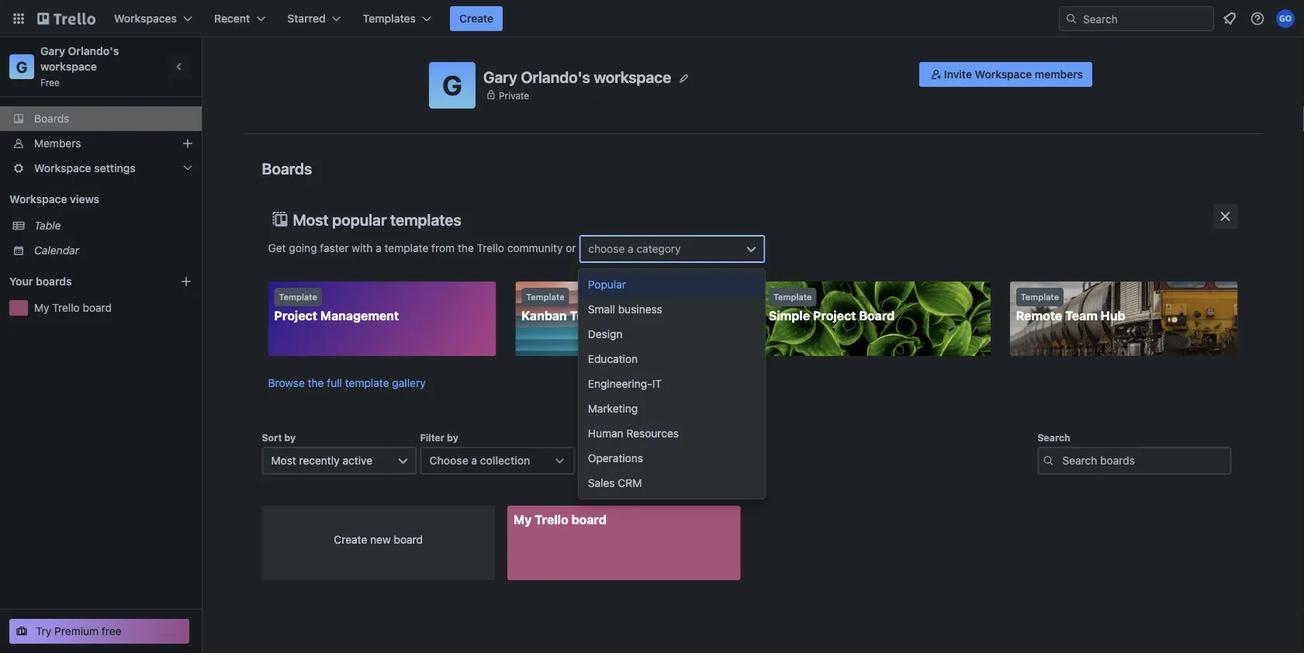 Task type: vqa. For each thing, say whether or not it's contained in the screenshot.
Workspaces
yes



Task type: describe. For each thing, give the bounding box(es) containing it.
choose a collection button
[[420, 447, 576, 475]]

search
[[1038, 432, 1071, 443]]

filter by
[[420, 432, 459, 443]]

g link
[[9, 54, 34, 79]]

members link
[[0, 131, 202, 156]]

crm
[[618, 477, 642, 490]]

education
[[588, 353, 638, 366]]

gary orlando's workspace link
[[40, 45, 122, 73]]

0 vertical spatial template
[[385, 242, 429, 254]]

most for most popular templates
[[293, 210, 329, 229]]

with
[[352, 242, 373, 254]]

get
[[268, 242, 286, 254]]

templates
[[390, 210, 462, 229]]

0 horizontal spatial a
[[376, 242, 382, 254]]

table
[[34, 219, 61, 232]]

resources
[[627, 427, 679, 440]]

browse the full template gallery link
[[268, 377, 426, 390]]

remote
[[1017, 309, 1063, 323]]

workspace views
[[9, 193, 99, 206]]

back to home image
[[37, 6, 95, 31]]

faster
[[320, 242, 349, 254]]

filter
[[420, 432, 445, 443]]

boards
[[36, 275, 72, 288]]

0 horizontal spatial board
[[83, 302, 112, 314]]

recent
[[214, 12, 250, 25]]

category
[[637, 243, 681, 255]]

starred
[[287, 12, 326, 25]]

it
[[653, 378, 662, 390]]

invite workspace members button
[[920, 62, 1093, 87]]

sales crm
[[588, 477, 642, 490]]

your boards with 1 items element
[[9, 272, 157, 291]]

template kanban template
[[522, 292, 626, 323]]

0 vertical spatial boards
[[34, 112, 69, 125]]

g button
[[429, 62, 476, 109]]

1 vertical spatial trello
[[52, 302, 80, 314]]

try
[[36, 625, 52, 638]]

Search text field
[[1038, 447, 1232, 475]]

premium
[[54, 625, 99, 638]]

template up design
[[570, 309, 626, 323]]

management
[[321, 309, 399, 323]]

operations
[[588, 452, 644, 465]]

browse
[[268, 377, 305, 390]]

choose a collection
[[430, 455, 530, 467]]

recent button
[[205, 6, 275, 31]]

private
[[499, 90, 530, 101]]

workspace for gary orlando's workspace
[[594, 68, 672, 86]]

your boards
[[9, 275, 72, 288]]

design
[[588, 328, 623, 341]]

workspaces button
[[105, 6, 202, 31]]

your
[[9, 275, 33, 288]]

0 vertical spatial my trello board link
[[34, 300, 193, 316]]

board
[[860, 309, 895, 323]]

full
[[327, 377, 342, 390]]

Search field
[[1078, 7, 1214, 30]]

0 horizontal spatial my
[[34, 302, 49, 314]]

template project management
[[274, 292, 399, 323]]

gary for gary orlando's workspace free
[[40, 45, 65, 57]]

engineering-
[[588, 378, 653, 390]]

workspace settings button
[[0, 156, 202, 181]]

collection
[[480, 455, 530, 467]]

members
[[34, 137, 81, 150]]

small
[[588, 303, 616, 316]]

choose
[[430, 455, 469, 467]]

invite workspace members
[[945, 68, 1084, 81]]

new
[[370, 534, 391, 547]]

1 vertical spatial my trello board
[[514, 513, 607, 527]]

free
[[40, 77, 60, 88]]

1 vertical spatial template
[[345, 377, 389, 390]]

workspace for settings
[[34, 162, 91, 175]]

calendar
[[34, 244, 79, 257]]

workspace settings
[[34, 162, 136, 175]]

template for remote
[[1021, 292, 1060, 302]]

workspace for views
[[9, 193, 67, 206]]

templates button
[[354, 6, 441, 31]]

starred button
[[278, 6, 351, 31]]

g for g button
[[443, 69, 463, 101]]

create button
[[450, 6, 503, 31]]

calendar link
[[34, 243, 193, 259]]

2 horizontal spatial trello
[[535, 513, 569, 527]]

most for most recently active
[[271, 455, 296, 467]]

workspaces
[[114, 12, 177, 25]]

workspace inside button
[[976, 68, 1033, 81]]

engineering-it
[[588, 378, 662, 390]]

gallery
[[392, 377, 426, 390]]

template simple project board
[[769, 292, 895, 323]]

popular
[[332, 210, 387, 229]]

a for choose a collection
[[472, 455, 478, 467]]

template for kanban
[[527, 292, 565, 302]]



Task type: locate. For each thing, give the bounding box(es) containing it.
most popular templates
[[293, 210, 462, 229]]

template
[[385, 242, 429, 254], [345, 377, 389, 390]]

0 notifications image
[[1221, 9, 1240, 28]]

1 vertical spatial create
[[334, 534, 367, 547]]

or
[[566, 242, 576, 254]]

1 horizontal spatial my trello board
[[514, 513, 607, 527]]

0 horizontal spatial trello
[[52, 302, 80, 314]]

1 horizontal spatial the
[[458, 242, 474, 254]]

0 vertical spatial the
[[458, 242, 474, 254]]

from
[[432, 242, 455, 254]]

by
[[284, 432, 296, 443], [447, 432, 459, 443]]

invite
[[945, 68, 973, 81]]

0 vertical spatial most
[[293, 210, 329, 229]]

table link
[[34, 218, 193, 234]]

by right the filter
[[447, 432, 459, 443]]

trello
[[477, 242, 505, 254], [52, 302, 80, 314], [535, 513, 569, 527]]

workspace
[[976, 68, 1033, 81], [34, 162, 91, 175], [9, 193, 67, 206]]

1 horizontal spatial a
[[472, 455, 478, 467]]

sort
[[262, 432, 282, 443]]

0 vertical spatial my trello board
[[34, 302, 112, 314]]

gary up free
[[40, 45, 65, 57]]

by right the 'sort'
[[284, 432, 296, 443]]

1 horizontal spatial board
[[394, 534, 423, 547]]

settings
[[94, 162, 136, 175]]

1 vertical spatial my trello board link
[[508, 506, 741, 581]]

most recently active
[[271, 455, 373, 467]]

0 horizontal spatial by
[[284, 432, 296, 443]]

orlando's
[[68, 45, 119, 57], [521, 68, 591, 86]]

a inside button
[[472, 455, 478, 467]]

0 vertical spatial gary
[[40, 45, 65, 57]]

template up remote
[[1021, 292, 1060, 302]]

get going faster with a template from the trello community or
[[268, 242, 579, 254]]

0 horizontal spatial g
[[16, 57, 27, 76]]

most
[[293, 210, 329, 229], [271, 455, 296, 467]]

workspace up free
[[40, 60, 97, 73]]

1 vertical spatial boards
[[262, 159, 312, 177]]

1 by from the left
[[284, 432, 296, 443]]

a
[[376, 242, 382, 254], [628, 243, 634, 255], [472, 455, 478, 467]]

project inside template project management
[[274, 309, 318, 323]]

2 vertical spatial trello
[[535, 513, 569, 527]]

try premium free button
[[9, 619, 189, 644]]

workspace up table
[[9, 193, 67, 206]]

0 horizontal spatial boards
[[34, 112, 69, 125]]

0 vertical spatial orlando's
[[68, 45, 119, 57]]

0 horizontal spatial workspace
[[40, 60, 97, 73]]

recently
[[299, 455, 340, 467]]

business
[[619, 303, 663, 316]]

0 horizontal spatial gary
[[40, 45, 65, 57]]

my
[[34, 302, 49, 314], [514, 513, 532, 527]]

a for choose a category
[[628, 243, 634, 255]]

primary element
[[0, 0, 1305, 37]]

1 horizontal spatial project
[[814, 309, 857, 323]]

0 vertical spatial workspace
[[976, 68, 1033, 81]]

1 horizontal spatial g
[[443, 69, 463, 101]]

gary orlando's workspace free
[[40, 45, 122, 88]]

0 horizontal spatial my trello board
[[34, 302, 112, 314]]

template for project
[[279, 292, 317, 302]]

workspace inside gary orlando's workspace free
[[40, 60, 97, 73]]

create for create new board
[[334, 534, 367, 547]]

board down sales
[[572, 513, 607, 527]]

board right new
[[394, 534, 423, 547]]

gary up private
[[484, 68, 518, 86]]

0 horizontal spatial orlando's
[[68, 45, 119, 57]]

0 vertical spatial my
[[34, 302, 49, 314]]

g
[[16, 57, 27, 76], [443, 69, 463, 101]]

template down 'templates'
[[385, 242, 429, 254]]

my trello board link down crm
[[508, 506, 741, 581]]

1 vertical spatial orlando's
[[521, 68, 591, 86]]

0 vertical spatial board
[[83, 302, 112, 314]]

project left "management"
[[274, 309, 318, 323]]

members
[[1036, 68, 1084, 81]]

2 horizontal spatial a
[[628, 243, 634, 255]]

1 vertical spatial board
[[572, 513, 607, 527]]

switch to… image
[[11, 11, 26, 26]]

browse the full template gallery
[[268, 377, 426, 390]]

create new board
[[334, 534, 423, 547]]

open information menu image
[[1251, 11, 1266, 26]]

1 horizontal spatial my trello board link
[[508, 506, 741, 581]]

my trello board link down your boards with 1 items element
[[34, 300, 193, 316]]

orlando's for gary orlando's workspace
[[521, 68, 591, 86]]

sm image
[[929, 67, 945, 82]]

workspace right invite
[[976, 68, 1033, 81]]

gary for gary orlando's workspace
[[484, 68, 518, 86]]

1 horizontal spatial my
[[514, 513, 532, 527]]

2 by from the left
[[447, 432, 459, 443]]

choose
[[589, 243, 625, 255]]

orlando's for gary orlando's workspace free
[[68, 45, 119, 57]]

gary orlando's workspace
[[484, 68, 672, 86]]

template for simple
[[774, 292, 812, 302]]

create inside button
[[460, 12, 494, 25]]

2 project from the left
[[814, 309, 857, 323]]

try premium free
[[36, 625, 122, 638]]

orlando's inside gary orlando's workspace free
[[68, 45, 119, 57]]

sort by
[[262, 432, 296, 443]]

human
[[588, 427, 624, 440]]

small business
[[588, 303, 663, 316]]

workspace inside popup button
[[34, 162, 91, 175]]

0 vertical spatial create
[[460, 12, 494, 25]]

workspace down primary element
[[594, 68, 672, 86]]

by for filter by
[[447, 432, 459, 443]]

free
[[102, 625, 122, 638]]

board down your boards with 1 items element
[[83, 302, 112, 314]]

kanban
[[522, 309, 567, 323]]

1 horizontal spatial boards
[[262, 159, 312, 177]]

1 horizontal spatial trello
[[477, 242, 505, 254]]

1 project from the left
[[274, 309, 318, 323]]

workspace down members
[[34, 162, 91, 175]]

marketing
[[588, 403, 638, 415]]

1 horizontal spatial workspace
[[594, 68, 672, 86]]

template up kanban
[[527, 292, 565, 302]]

my down collection
[[514, 513, 532, 527]]

1 vertical spatial the
[[308, 377, 324, 390]]

human resources
[[588, 427, 679, 440]]

1 horizontal spatial create
[[460, 12, 494, 25]]

project inside template simple project board
[[814, 309, 857, 323]]

1 horizontal spatial orlando's
[[521, 68, 591, 86]]

0 vertical spatial trello
[[477, 242, 505, 254]]

sales
[[588, 477, 615, 490]]

2 horizontal spatial board
[[572, 513, 607, 527]]

g down switch to… icon
[[16, 57, 27, 76]]

0 horizontal spatial the
[[308, 377, 324, 390]]

2 vertical spatial workspace
[[9, 193, 67, 206]]

add board image
[[180, 276, 193, 288]]

gary orlando (garyorlando) image
[[1277, 9, 1296, 28]]

workspace navigation collapse icon image
[[169, 56, 191, 78]]

going
[[289, 242, 317, 254]]

simple
[[769, 309, 811, 323]]

the right from
[[458, 242, 474, 254]]

1 horizontal spatial gary
[[484, 68, 518, 86]]

choose a category
[[589, 243, 681, 255]]

workspace for gary orlando's workspace free
[[40, 60, 97, 73]]

template inside template project management
[[279, 292, 317, 302]]

create up g button
[[460, 12, 494, 25]]

create for create
[[460, 12, 494, 25]]

gary inside gary orlando's workspace free
[[40, 45, 65, 57]]

template remote team hub
[[1017, 292, 1126, 323]]

boards
[[34, 112, 69, 125], [262, 159, 312, 177]]

search image
[[1066, 12, 1078, 25]]

1 vertical spatial workspace
[[34, 162, 91, 175]]

orlando's down back to home image
[[68, 45, 119, 57]]

1 vertical spatial my
[[514, 513, 532, 527]]

my trello board down your boards with 1 items element
[[34, 302, 112, 314]]

g for g link
[[16, 57, 27, 76]]

views
[[70, 193, 99, 206]]

team
[[1066, 309, 1098, 323]]

template right full
[[345, 377, 389, 390]]

2 vertical spatial board
[[394, 534, 423, 547]]

create
[[460, 12, 494, 25], [334, 534, 367, 547]]

template up simple
[[774, 292, 812, 302]]

g left private
[[443, 69, 463, 101]]

gary
[[40, 45, 65, 57], [484, 68, 518, 86]]

by for sort by
[[284, 432, 296, 443]]

my trello board down sales
[[514, 513, 607, 527]]

project left the board on the top of the page
[[814, 309, 857, 323]]

0 horizontal spatial project
[[274, 309, 318, 323]]

1 vertical spatial gary
[[484, 68, 518, 86]]

template down going
[[279, 292, 317, 302]]

template
[[279, 292, 317, 302], [527, 292, 565, 302], [774, 292, 812, 302], [1021, 292, 1060, 302], [570, 309, 626, 323]]

g inside button
[[443, 69, 463, 101]]

my trello board
[[34, 302, 112, 314], [514, 513, 607, 527]]

hub
[[1101, 309, 1126, 323]]

template inside template simple project board
[[774, 292, 812, 302]]

template inside the template remote team hub
[[1021, 292, 1060, 302]]

most up going
[[293, 210, 329, 229]]

my down your boards
[[34, 302, 49, 314]]

the left full
[[308, 377, 324, 390]]

popular
[[588, 278, 626, 291]]

templates
[[363, 12, 416, 25]]

boards link
[[0, 106, 202, 131]]

0 horizontal spatial my trello board link
[[34, 300, 193, 316]]

orlando's up private
[[521, 68, 591, 86]]

1 vertical spatial most
[[271, 455, 296, 467]]

create left new
[[334, 534, 367, 547]]

0 horizontal spatial create
[[334, 534, 367, 547]]

1 horizontal spatial by
[[447, 432, 459, 443]]

active
[[343, 455, 373, 467]]

most down sort by on the bottom of the page
[[271, 455, 296, 467]]

community
[[508, 242, 563, 254]]



